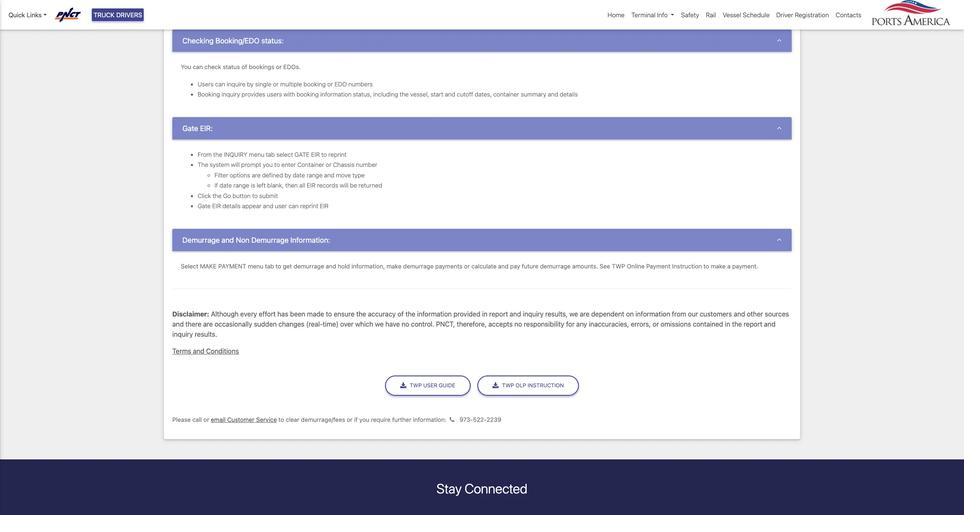 Task type: locate. For each thing, give the bounding box(es) containing it.
been
[[290, 310, 305, 318]]

1 vertical spatial booking
[[297, 91, 319, 98]]

in
[[482, 310, 488, 318], [725, 320, 730, 328]]

0 vertical spatial of
[[242, 63, 247, 70]]

information down edo
[[320, 91, 352, 98]]

1 horizontal spatial make
[[711, 262, 726, 270]]

or
[[276, 63, 282, 70], [273, 80, 279, 88], [327, 80, 333, 88], [326, 161, 332, 168], [464, 262, 470, 270], [653, 320, 659, 328], [204, 416, 209, 423], [347, 416, 353, 423]]

container
[[297, 161, 324, 168]]

gate left the eir:
[[182, 124, 198, 133]]

driver
[[776, 11, 793, 19]]

1 vertical spatial by
[[285, 171, 291, 179]]

online
[[627, 262, 645, 270]]

can right users
[[215, 80, 225, 88]]

contained
[[693, 320, 723, 328]]

date right if
[[220, 182, 232, 189]]

you can check status of bookings or edos.
[[181, 63, 301, 70]]

information inside users can inquire by single or multiple booking or edo numbers booking inquiry provides users with booking information status, including the vessel, start and cutoff dates, container summary and details
[[320, 91, 352, 98]]

inquiry down there
[[172, 331, 193, 338]]

or left if
[[347, 416, 353, 423]]

truck drivers link
[[92, 8, 144, 21]]

0 horizontal spatial you
[[263, 161, 273, 168]]

info
[[657, 11, 668, 19]]

details down go on the top
[[223, 202, 241, 210]]

angle down image
[[777, 235, 782, 243]]

options
[[230, 171, 250, 179]]

demurrage right 'non'
[[251, 235, 289, 244]]

by inside users can inquire by single or multiple booking or edo numbers booking inquiry provides users with booking information status, including the vessel, start and cutoff dates, container summary and details
[[247, 80, 254, 88]]

and left hold
[[326, 262, 336, 270]]

control.
[[411, 320, 434, 328]]

demurrage left payments
[[403, 262, 434, 270]]

0 horizontal spatial twp
[[410, 382, 422, 389]]

2 vertical spatial can
[[289, 202, 299, 210]]

1 horizontal spatial no
[[515, 320, 522, 328]]

start
[[431, 91, 443, 98]]

0 horizontal spatial no
[[402, 320, 409, 328]]

twp user guide
[[410, 382, 455, 389]]

angle down image
[[777, 36, 782, 44], [777, 124, 782, 131]]

tab left get
[[265, 262, 274, 270]]

1 horizontal spatial you
[[359, 416, 369, 423]]

973-522-2239
[[458, 416, 501, 423]]

menu inside from the inquiry menu tab select gate eir to reprint the system will prompt you to enter container or chassis number filter options are defined by date range and move type if date range is left blank, then all eir records will be returned click the go button to submit gate eir details appear and user can reprint eir
[[249, 151, 264, 158]]

we up for
[[570, 310, 578, 318]]

or inside from the inquiry menu tab select gate eir to reprint the system will prompt you to enter container or chassis number filter options are defined by date range and move type if date range is left blank, then all eir records will be returned click the go button to submit gate eir details appear and user can reprint eir
[[326, 161, 332, 168]]

0 vertical spatial by
[[247, 80, 254, 88]]

although every effort has been made to ensure the accuracy of the information provided in report and inquiry results, we are dependent on information from our customers and other sources and there are occasionally sudden             changes (real-time) over which we have no control. pnct, therefore, accepts no responsibility for any inaccuracies, errors, or omissions contained in the report and inquiry results.
[[172, 310, 789, 338]]

booking right multiple
[[304, 80, 326, 88]]

1 horizontal spatial demurrage
[[403, 262, 434, 270]]

although
[[211, 310, 239, 318]]

chassis
[[333, 161, 355, 168]]

0 vertical spatial date
[[293, 171, 305, 179]]

terminal info
[[631, 11, 668, 19]]

0 horizontal spatial are
[[203, 320, 213, 328]]

can right user
[[289, 202, 299, 210]]

download image
[[400, 382, 410, 389]]

or left chassis
[[326, 161, 332, 168]]

1 horizontal spatial can
[[215, 80, 225, 88]]

1 horizontal spatial in
[[725, 320, 730, 328]]

1 vertical spatial menu
[[248, 262, 263, 270]]

0 horizontal spatial reprint
[[300, 202, 318, 210]]

1 horizontal spatial we
[[570, 310, 578, 318]]

any
[[576, 320, 587, 328]]

0 horizontal spatial we
[[375, 320, 384, 328]]

guide
[[439, 382, 455, 389]]

1 horizontal spatial by
[[285, 171, 291, 179]]

twp left olp
[[502, 382, 514, 389]]

can inside from the inquiry menu tab select gate eir to reprint the system will prompt you to enter container or chassis number filter options are defined by date range and move type if date range is left blank, then all eir records will be returned click the go button to submit gate eir details appear and user can reprint eir
[[289, 202, 299, 210]]

vessel schedule
[[723, 11, 770, 19]]

1 vertical spatial report
[[744, 320, 763, 328]]

inquiry inside users can inquire by single or multiple booking or edo numbers booking inquiry provides users with booking information status, including the vessel, start and cutoff dates, container summary and details
[[222, 91, 240, 98]]

will
[[231, 161, 240, 168], [340, 182, 348, 189]]

see
[[600, 262, 610, 270]]

1 vertical spatial will
[[340, 182, 348, 189]]

instruction right 'payment'
[[672, 262, 702, 270]]

twp for twp user guide
[[410, 382, 422, 389]]

inquiry
[[222, 91, 240, 98], [523, 310, 544, 318], [172, 331, 193, 338]]

0 vertical spatial instruction
[[672, 262, 702, 270]]

terms
[[172, 347, 191, 355]]

changes
[[279, 320, 304, 328]]

1 horizontal spatial date
[[293, 171, 305, 179]]

1 horizontal spatial will
[[340, 182, 348, 189]]

or right errors,
[[653, 320, 659, 328]]

provided
[[454, 310, 481, 318]]

0 vertical spatial tab
[[266, 151, 275, 158]]

will left the be
[[340, 182, 348, 189]]

0 vertical spatial inquiry
[[222, 91, 240, 98]]

can right the 'you'
[[193, 63, 203, 70]]

1 horizontal spatial are
[[252, 171, 261, 179]]

1 vertical spatial you
[[359, 416, 369, 423]]

1 angle down image from the top
[[777, 36, 782, 44]]

twp left user
[[410, 382, 422, 389]]

instruction
[[672, 262, 702, 270], [528, 382, 564, 389]]

1 horizontal spatial information
[[417, 310, 452, 318]]

1 horizontal spatial of
[[398, 310, 404, 318]]

status,
[[353, 91, 372, 98]]

you up defined
[[263, 161, 273, 168]]

terminal info link
[[628, 7, 678, 23]]

2 horizontal spatial twp
[[612, 262, 625, 270]]

eir
[[311, 151, 320, 158], [307, 182, 316, 189], [212, 202, 221, 210], [320, 202, 329, 210]]

tab list
[[172, 0, 792, 289]]

demurrage up "make"
[[182, 235, 220, 244]]

of up the have
[[398, 310, 404, 318]]

0 vertical spatial angle down image
[[777, 36, 782, 44]]

1 vertical spatial angle down image
[[777, 124, 782, 131]]

1 vertical spatial in
[[725, 320, 730, 328]]

1 vertical spatial reprint
[[300, 202, 318, 210]]

no
[[402, 320, 409, 328], [515, 320, 522, 328]]

the up which
[[356, 310, 366, 318]]

0 horizontal spatial details
[[223, 202, 241, 210]]

we
[[570, 310, 578, 318], [375, 320, 384, 328]]

report
[[489, 310, 508, 318], [744, 320, 763, 328]]

information up pnct,
[[417, 310, 452, 318]]

2 horizontal spatial can
[[289, 202, 299, 210]]

1 vertical spatial of
[[398, 310, 404, 318]]

will down inquiry
[[231, 161, 240, 168]]

522-
[[473, 416, 487, 423]]

demurrage and non demurrage information:
[[182, 235, 330, 244]]

single
[[255, 80, 271, 88]]

0 vertical spatial details
[[560, 91, 578, 98]]

1 vertical spatial instruction
[[528, 382, 564, 389]]

click
[[198, 192, 211, 199]]

are up results.
[[203, 320, 213, 328]]

or inside although every effort has been made to ensure the accuracy of the information provided in report and inquiry results, we are dependent on information from our customers and other sources and there are occasionally sudden             changes (real-time) over which we have no control. pnct, therefore, accepts no responsibility for any inaccuracies, errors, or omissions contained in the report and inquiry results.
[[653, 320, 659, 328]]

edos.
[[283, 63, 301, 70]]

no right the have
[[402, 320, 409, 328]]

please
[[172, 416, 191, 423]]

tab for to
[[265, 262, 274, 270]]

can inside users can inquire by single or multiple booking or edo numbers booking inquiry provides users with booking information status, including the vessel, start and cutoff dates, container summary and details
[[215, 80, 225, 88]]

0 horizontal spatial in
[[482, 310, 488, 318]]

twp right see on the bottom
[[612, 262, 625, 270]]

gate
[[295, 151, 310, 158]]

0 vertical spatial are
[[252, 171, 261, 179]]

and left pay
[[498, 262, 509, 270]]

payment
[[646, 262, 671, 270]]

and right summary in the top right of the page
[[548, 91, 558, 98]]

1 horizontal spatial inquiry
[[222, 91, 240, 98]]

instruction right olp
[[528, 382, 564, 389]]

2 angle down image from the top
[[777, 124, 782, 131]]

details right summary in the top right of the page
[[560, 91, 578, 98]]

can
[[193, 63, 203, 70], [215, 80, 225, 88], [289, 202, 299, 210]]

1 vertical spatial details
[[223, 202, 241, 210]]

time)
[[323, 320, 339, 328]]

0 horizontal spatial make
[[387, 262, 402, 270]]

demurrage right future
[[540, 262, 571, 270]]

1 vertical spatial inquiry
[[523, 310, 544, 318]]

in up therefore,
[[482, 310, 488, 318]]

to down is
[[252, 192, 258, 199]]

0 vertical spatial range
[[307, 171, 323, 179]]

move
[[336, 171, 351, 179]]

container
[[493, 91, 519, 98]]

no right accepts on the right bottom of the page
[[515, 320, 522, 328]]

booking
[[198, 91, 220, 98]]

1 horizontal spatial report
[[744, 320, 763, 328]]

1 vertical spatial tab
[[265, 262, 274, 270]]

demurrage
[[294, 262, 324, 270], [403, 262, 434, 270], [540, 262, 571, 270]]

for
[[566, 320, 575, 328]]

the left go on the top
[[213, 192, 222, 199]]

twp inside twp user guide link
[[410, 382, 422, 389]]

1 horizontal spatial details
[[560, 91, 578, 98]]

and down submit
[[263, 202, 273, 210]]

users can inquire by single or multiple booking or edo numbers booking inquiry provides users with booking information status, including the vessel, start and cutoff dates, container summary and details
[[198, 80, 578, 98]]

2 vertical spatial inquiry
[[172, 331, 193, 338]]

submit
[[259, 192, 278, 199]]

make right information,
[[387, 262, 402, 270]]

are inside from the inquiry menu tab select gate eir to reprint the system will prompt you to enter container or chassis number filter options are defined by date range and move type if date range is left blank, then all eir records will be returned click the go button to submit gate eir details appear and user can reprint eir
[[252, 171, 261, 179]]

gate
[[182, 124, 198, 133], [198, 202, 211, 210]]

1 vertical spatial date
[[220, 182, 232, 189]]

menu up prompt
[[249, 151, 264, 158]]

twp inside twp olp instruction link
[[502, 382, 514, 389]]

make left a
[[711, 262, 726, 270]]

which
[[355, 320, 373, 328]]

report down other
[[744, 320, 763, 328]]

0 horizontal spatial by
[[247, 80, 254, 88]]

1 horizontal spatial range
[[307, 171, 323, 179]]

0 vertical spatial report
[[489, 310, 508, 318]]

make
[[387, 262, 402, 270], [711, 262, 726, 270]]

1 vertical spatial can
[[215, 80, 225, 88]]

1 vertical spatial range
[[233, 182, 249, 189]]

you
[[263, 161, 273, 168], [359, 416, 369, 423]]

0 vertical spatial in
[[482, 310, 488, 318]]

conditions
[[206, 347, 239, 355]]

twp inside tab list
[[612, 262, 625, 270]]

inquiry up responsibility
[[523, 310, 544, 318]]

and down sources on the bottom right
[[764, 320, 776, 328]]

eir up container
[[311, 151, 320, 158]]

you inside from the inquiry menu tab select gate eir to reprint the system will prompt you to enter container or chassis number filter options are defined by date range and move type if date range is left blank, then all eir records will be returned click the go button to submit gate eir details appear and user can reprint eir
[[263, 161, 273, 168]]

gate eir: link
[[182, 124, 782, 133]]

and left other
[[734, 310, 745, 318]]

service
[[256, 416, 277, 423]]

0 vertical spatial will
[[231, 161, 240, 168]]

and up accepts on the right bottom of the page
[[510, 310, 521, 318]]

you
[[181, 63, 191, 70]]

0 horizontal spatial demurrage
[[294, 262, 324, 270]]

if
[[215, 182, 218, 189]]

tab list containing checking booking/edo status:
[[172, 0, 792, 289]]

to up time)
[[326, 310, 332, 318]]

demurrage right get
[[294, 262, 324, 270]]

1 vertical spatial gate
[[198, 202, 211, 210]]

2 horizontal spatial are
[[580, 310, 590, 318]]

1 horizontal spatial twp
[[502, 382, 514, 389]]

tab inside from the inquiry menu tab select gate eir to reprint the system will prompt you to enter container or chassis number filter options are defined by date range and move type if date range is left blank, then all eir records will be returned click the go button to submit gate eir details appear and user can reprint eir
[[266, 151, 275, 158]]

accepts
[[489, 320, 513, 328]]

0 horizontal spatial date
[[220, 182, 232, 189]]

in down customers
[[725, 320, 730, 328]]

menu right payment at the bottom of the page
[[248, 262, 263, 270]]

type
[[353, 171, 365, 179]]

information up errors,
[[636, 310, 670, 318]]

you right if
[[359, 416, 369, 423]]

2 vertical spatial are
[[203, 320, 213, 328]]

1 vertical spatial are
[[580, 310, 590, 318]]

2239
[[487, 416, 501, 423]]

of right status
[[242, 63, 247, 70]]

are up is
[[252, 171, 261, 179]]

contacts link
[[833, 7, 865, 23]]

0 horizontal spatial demurrage
[[182, 235, 220, 244]]

can for you
[[193, 63, 203, 70]]

0 horizontal spatial can
[[193, 63, 203, 70]]

angle down image inside gate eir: link
[[777, 124, 782, 131]]

range up button
[[233, 182, 249, 189]]

reprint up chassis
[[329, 151, 347, 158]]

by down enter
[[285, 171, 291, 179]]

2 horizontal spatial information
[[636, 310, 670, 318]]

inquiry down inquire
[[222, 91, 240, 98]]

0 horizontal spatial inquiry
[[172, 331, 193, 338]]

are up any
[[580, 310, 590, 318]]

we down accuracy
[[375, 320, 384, 328]]

0 horizontal spatial information
[[320, 91, 352, 98]]

2 demurrage from the left
[[403, 262, 434, 270]]

range down container
[[307, 171, 323, 179]]

gate down the click
[[198, 202, 211, 210]]

sudden
[[254, 320, 277, 328]]

reprint down all
[[300, 202, 318, 210]]

0 vertical spatial can
[[193, 63, 203, 70]]

2 horizontal spatial demurrage
[[540, 262, 571, 270]]

date up all
[[293, 171, 305, 179]]

angle down image inside checking booking/edo status: link
[[777, 36, 782, 44]]

by up provides
[[247, 80, 254, 88]]

1 horizontal spatial reprint
[[329, 151, 347, 158]]

the left vessel,
[[400, 91, 409, 98]]

booking right with
[[297, 91, 319, 98]]

tab
[[266, 151, 275, 158], [265, 262, 274, 270]]

every
[[240, 310, 257, 318]]

please call or email customer service to clear demurrage/fees or if you require further information:
[[172, 416, 446, 423]]

ensure
[[334, 310, 355, 318]]

or right call
[[204, 416, 209, 423]]

0 vertical spatial you
[[263, 161, 273, 168]]

sources
[[765, 310, 789, 318]]

1 horizontal spatial demurrage
[[251, 235, 289, 244]]

dates,
[[475, 91, 492, 98]]

0 vertical spatial menu
[[249, 151, 264, 158]]

tab left select
[[266, 151, 275, 158]]

report up accepts on the right bottom of the page
[[489, 310, 508, 318]]



Task type: vqa. For each thing, say whether or not it's contained in the screenshot.
the middle THE ARE
yes



Task type: describe. For each thing, give the bounding box(es) containing it.
user
[[423, 382, 437, 389]]

driver registration
[[776, 11, 829, 19]]

customer
[[227, 416, 255, 423]]

cutoff
[[457, 91, 473, 98]]

omissions
[[661, 320, 691, 328]]

and right terms
[[193, 347, 204, 355]]

twp olp instruction link
[[477, 376, 579, 396]]

and up records
[[324, 171, 334, 179]]

or left edo
[[327, 80, 333, 88]]

0 horizontal spatial will
[[231, 161, 240, 168]]

rail
[[706, 11, 716, 19]]

to inside although every effort has been made to ensure the accuracy of the information provided in report and inquiry results, we are dependent on information from our customers and other sources and there are occasionally sudden             changes (real-time) over which we have no control. pnct, therefore, accepts no responsibility for any inaccuracies, errors, or omissions contained in the report and inquiry results.
[[326, 310, 332, 318]]

973-
[[460, 416, 473, 423]]

from
[[198, 151, 212, 158]]

select
[[276, 151, 293, 158]]

or left calculate at the bottom of page
[[464, 262, 470, 270]]

home
[[608, 11, 625, 19]]

registration
[[795, 11, 829, 19]]

truck
[[94, 11, 115, 19]]

2 demurrage from the left
[[251, 235, 289, 244]]

select
[[181, 262, 198, 270]]

0 vertical spatial reprint
[[329, 151, 347, 158]]

angle down image for checking booking/edo status:
[[777, 36, 782, 44]]

can for users
[[215, 80, 225, 88]]

quick links
[[8, 11, 42, 19]]

payment.
[[732, 262, 758, 270]]

and right start
[[445, 91, 455, 98]]

from the inquiry menu tab select gate eir to reprint the system will prompt you to enter container or chassis number filter options are defined by date range and move type if date range is left blank, then all eir records will be returned click the go button to submit gate eir details appear and user can reprint eir
[[198, 151, 382, 210]]

require
[[371, 416, 391, 423]]

0 horizontal spatial range
[[233, 182, 249, 189]]

other
[[747, 310, 763, 318]]

returned
[[359, 182, 382, 189]]

select make payment menu tab to get demurrage and hold information, make demurrage payments or calculate and pay future demurrage amounts. see twp online payment instruction to make a payment.
[[181, 262, 758, 270]]

connected
[[465, 481, 528, 497]]

check
[[204, 63, 221, 70]]

status
[[223, 63, 240, 70]]

twp olp instruction
[[502, 382, 564, 389]]

twp for twp olp instruction
[[502, 382, 514, 389]]

1 demurrage from the left
[[294, 262, 324, 270]]

and left there
[[172, 320, 184, 328]]

dependent
[[591, 310, 624, 318]]

prompt
[[241, 161, 261, 168]]

results.
[[195, 331, 217, 338]]

there
[[186, 320, 201, 328]]

3 demurrage from the left
[[540, 262, 571, 270]]

vessel
[[723, 11, 741, 19]]

(real-
[[306, 320, 323, 328]]

pnct,
[[436, 320, 455, 328]]

errors,
[[631, 320, 651, 328]]

0 vertical spatial gate
[[182, 124, 198, 133]]

effort
[[259, 310, 276, 318]]

be
[[350, 182, 357, 189]]

eir right all
[[307, 182, 316, 189]]

by inside from the inquiry menu tab select gate eir to reprint the system will prompt you to enter container or chassis number filter options are defined by date range and move type if date range is left blank, then all eir records will be returned click the go button to submit gate eir details appear and user can reprint eir
[[285, 171, 291, 179]]

button
[[233, 192, 251, 199]]

to left clear at the left bottom of page
[[279, 416, 284, 423]]

information:
[[413, 416, 446, 423]]

0 horizontal spatial report
[[489, 310, 508, 318]]

our
[[688, 310, 698, 318]]

users
[[198, 80, 214, 88]]

defined
[[262, 171, 283, 179]]

records
[[317, 182, 338, 189]]

links
[[27, 11, 42, 19]]

and left 'non'
[[222, 235, 234, 244]]

2 no from the left
[[515, 320, 522, 328]]

1 demurrage from the left
[[182, 235, 220, 244]]

to up defined
[[274, 161, 280, 168]]

a
[[727, 262, 731, 270]]

0 horizontal spatial of
[[242, 63, 247, 70]]

further
[[392, 416, 411, 423]]

1 vertical spatial we
[[375, 320, 384, 328]]

angle down image for gate eir:
[[777, 124, 782, 131]]

over
[[340, 320, 354, 328]]

truck drivers
[[94, 11, 142, 19]]

responsibility
[[524, 320, 564, 328]]

details inside users can inquire by single or multiple booking or edo numbers booking inquiry provides users with booking information status, including the vessel, start and cutoff dates, container summary and details
[[560, 91, 578, 98]]

olp
[[516, 382, 526, 389]]

number
[[356, 161, 377, 168]]

terms and conditions
[[172, 347, 239, 355]]

1 no from the left
[[402, 320, 409, 328]]

or left edos. at the left top of the page
[[276, 63, 282, 70]]

if
[[354, 416, 358, 423]]

booking/edo
[[216, 36, 260, 45]]

the right the contained at bottom
[[732, 320, 742, 328]]

to left a
[[704, 262, 709, 270]]

2 horizontal spatial inquiry
[[523, 310, 544, 318]]

results,
[[545, 310, 568, 318]]

gate inside from the inquiry menu tab select gate eir to reprint the system will prompt you to enter container or chassis number filter options are defined by date range and move type if date range is left blank, then all eir records will be returned click the go button to submit gate eir details appear and user can reprint eir
[[198, 202, 211, 210]]

provides
[[242, 91, 265, 98]]

numbers
[[348, 80, 373, 88]]

bookings
[[249, 63, 274, 70]]

driver registration link
[[773, 7, 833, 23]]

left
[[257, 182, 266, 189]]

therefore,
[[457, 320, 487, 328]]

payment
[[218, 262, 246, 270]]

1 make from the left
[[387, 262, 402, 270]]

the up system
[[213, 151, 222, 158]]

0 vertical spatial booking
[[304, 80, 326, 88]]

to up container
[[321, 151, 327, 158]]

0 horizontal spatial instruction
[[528, 382, 564, 389]]

eir down records
[[320, 202, 329, 210]]

inaccuracies,
[[589, 320, 629, 328]]

of inside although every effort has been made to ensure the accuracy of the information provided in report and inquiry results, we are dependent on information from our customers and other sources and there are occasionally sudden             changes (real-time) over which we have no control. pnct, therefore, accepts no responsibility for any inaccuracies, errors, or omissions contained in the report and inquiry results.
[[398, 310, 404, 318]]

the up control.
[[406, 310, 415, 318]]

menu for payment
[[248, 262, 263, 270]]

user
[[275, 202, 287, 210]]

or up users
[[273, 80, 279, 88]]

checking booking/edo status: link
[[182, 36, 782, 45]]

the inside users can inquire by single or multiple booking or edo numbers booking inquiry provides users with booking information status, including the vessel, start and cutoff dates, container summary and details
[[400, 91, 409, 98]]

system
[[210, 161, 229, 168]]

contacts
[[836, 11, 862, 19]]

menu for inquiry
[[249, 151, 264, 158]]

checking
[[182, 36, 214, 45]]

from
[[672, 310, 686, 318]]

go
[[223, 192, 231, 199]]

customers
[[700, 310, 732, 318]]

safety link
[[678, 7, 703, 23]]

0 vertical spatial we
[[570, 310, 578, 318]]

eir down if
[[212, 202, 221, 210]]

users
[[267, 91, 282, 98]]

gate eir:
[[182, 124, 213, 133]]

clear
[[286, 416, 299, 423]]

quick
[[8, 11, 25, 19]]

to left get
[[276, 262, 281, 270]]

summary
[[521, 91, 546, 98]]

future
[[522, 262, 539, 270]]

hold
[[338, 262, 350, 270]]

phone image
[[446, 417, 458, 423]]

blank,
[[267, 182, 284, 189]]

terms and conditions link
[[172, 347, 239, 355]]

status:
[[261, 36, 284, 45]]

all
[[299, 182, 305, 189]]

tab for select
[[266, 151, 275, 158]]

1 horizontal spatial instruction
[[672, 262, 702, 270]]

2 make from the left
[[711, 262, 726, 270]]

occasionally
[[215, 320, 252, 328]]

edo
[[335, 80, 347, 88]]

download image
[[493, 382, 502, 389]]

details inside from the inquiry menu tab select gate eir to reprint the system will prompt you to enter container or chassis number filter options are defined by date range and move type if date range is left blank, then all eir records will be returned click the go button to submit gate eir details appear and user can reprint eir
[[223, 202, 241, 210]]

stay connected
[[437, 481, 528, 497]]



